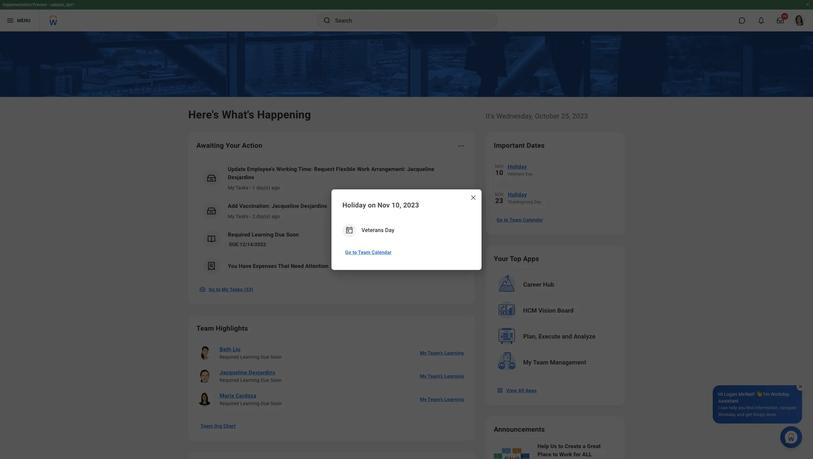 Task type: describe. For each thing, give the bounding box(es) containing it.
0 horizontal spatial your
[[226, 141, 240, 150]]

- for 2
[[250, 214, 251, 219]]

my team's learning for desjardins
[[420, 374, 464, 379]]

nov 23
[[496, 192, 504, 205]]

team inside button
[[201, 423, 213, 429]]

calendar for go to team calendar button inside the holiday on nov 10, 2023 dialog
[[372, 249, 392, 255]]

all
[[519, 388, 525, 393]]

desjardins inside update employee's working time: request flexible work arrangement: jacqueline desjardins
[[228, 174, 255, 181]]

jacqueline inside update employee's working time: request flexible work arrangement: jacqueline desjardins
[[407, 166, 435, 172]]

hcm vision board
[[524, 307, 574, 314]]

preview
[[33, 2, 47, 7]]

10
[[496, 169, 504, 177]]

help
[[538, 443, 550, 450]]

notifications large image
[[759, 17, 765, 24]]

my team's learning for liu
[[420, 350, 464, 356]]

required inside "awaiting your action" list
[[228, 231, 251, 238]]

2023 for it's wednesday, october 25, 2023
[[573, 112, 589, 120]]

board
[[558, 307, 574, 314]]

required learning due soon
[[228, 231, 299, 238]]

learning inside beth liu required learning due soon
[[241, 354, 260, 360]]

us
[[551, 443, 558, 450]]

wednesday,
[[497, 112, 534, 120]]

here's what's happening main content
[[0, 31, 814, 459]]

help us to create a great place to work for all
[[538, 443, 601, 458]]

holiday thanksgiving day
[[508, 192, 542, 205]]

to right us
[[559, 443, 564, 450]]

employee's
[[247, 166, 275, 172]]

and inside button
[[563, 333, 573, 340]]

attention
[[306, 263, 329, 269]]

you have expenses that need attention
[[228, 263, 329, 269]]

10,
[[392, 201, 402, 209]]

go to my tasks (33)
[[209, 287, 253, 292]]

flexible
[[336, 166, 356, 172]]

plan, execute and analyze button
[[495, 324, 618, 349]]

great
[[588, 443, 601, 450]]

jacqueline desjardins required learning due soon
[[220, 369, 282, 383]]

implementation
[[3, 2, 32, 7]]

tasks for 1
[[236, 185, 249, 191]]

implementation preview -   adeptai_dpt1
[[3, 2, 74, 7]]

required for jacqueline
[[220, 378, 239, 383]]

required for maria
[[220, 401, 239, 406]]

arrangement:
[[372, 166, 406, 172]]

cardoza
[[236, 393, 257, 399]]

career hub
[[524, 281, 555, 288]]

for
[[574, 451, 581, 458]]

holiday for holiday veterans day
[[508, 164, 528, 170]]

beth liu button
[[217, 346, 243, 354]]

what's
[[222, 108, 255, 121]]

view
[[507, 388, 517, 393]]

desjardins inside jacqueline desjardins required learning due soon
[[249, 369, 276, 376]]

place
[[538, 451, 552, 458]]

things
[[754, 412, 766, 417]]

and inside hi logan mcneil! 👋 i'm workday assistant i can help you find information, navigate workday, and get things done.
[[738, 412, 745, 417]]

0 horizontal spatial x image
[[470, 194, 477, 201]]

team highlights
[[197, 324, 248, 333]]

work inside help us to create a great place to work for all
[[560, 451, 573, 458]]

veterans day
[[362, 227, 395, 233]]

workday,
[[719, 412, 737, 417]]

chart
[[224, 423, 236, 429]]

(33)
[[244, 287, 253, 292]]

team highlights list
[[197, 341, 467, 411]]

nov 10
[[496, 164, 504, 177]]

career hub button
[[495, 272, 618, 297]]

dates
[[527, 141, 545, 150]]

soon for cardoza
[[271, 401, 282, 406]]

working
[[277, 166, 297, 172]]

go to team calendar inside the here's what's happening main content
[[497, 217, 544, 223]]

team left highlights
[[197, 324, 214, 333]]

assistant
[[719, 398, 739, 404]]

team's for desjardins
[[428, 374, 444, 379]]

profile logan mcneil element
[[791, 13, 810, 28]]

it's wednesday, october 25, 2023
[[486, 112, 589, 120]]

work inside update employee's working time: request flexible work arrangement: jacqueline desjardins
[[357, 166, 370, 172]]

team inside holiday on nov 10, 2023 dialog
[[358, 249, 371, 255]]

1 horizontal spatial x image
[[799, 384, 804, 389]]

go to my tasks (33) button
[[197, 283, 257, 296]]

happening
[[257, 108, 311, 121]]

holiday button for 10
[[508, 163, 617, 171]]

jacqueline inside jacqueline desjardins required learning due soon
[[220, 369, 248, 376]]

maria cardoza button
[[217, 392, 259, 400]]

inbox large image
[[778, 17, 785, 24]]

hub
[[544, 281, 555, 288]]

your top apps
[[494, 255, 540, 263]]

workday
[[772, 392, 790, 397]]

holiday button for 23
[[508, 191, 617, 199]]

inbox image
[[199, 286, 206, 293]]

holiday for holiday on nov 10, 2023
[[343, 201, 367, 209]]

october
[[535, 112, 560, 120]]

ago for my tasks - 1 day(s) ago
[[272, 185, 280, 191]]

soon for liu
[[271, 354, 282, 360]]

23
[[496, 197, 504, 205]]

go to team calendar inside holiday on nov 10, 2023 dialog
[[346, 249, 392, 255]]

inbox image for my tasks - 2 day(s) ago
[[207, 206, 217, 216]]

a
[[583, 443, 586, 450]]

apps for view all apps
[[526, 388, 537, 393]]

learning inside "awaiting your action" list
[[252, 231, 274, 238]]

add vaccination: jacqueline desjardins
[[228, 203, 327, 209]]

day for 10
[[526, 172, 533, 177]]

ago for my tasks - 2 day(s) ago
[[272, 214, 280, 219]]

team org chart
[[201, 423, 236, 429]]

jacqueline desjardins button
[[217, 369, 279, 377]]

important
[[494, 141, 525, 150]]

can
[[721, 405, 729, 410]]

highlights
[[216, 324, 248, 333]]

nov for 23
[[496, 192, 504, 197]]

hi logan mcneil! 👋 i'm workday assistant i can help you find information, navigate workday, and get things done.
[[719, 392, 797, 417]]

holiday on nov 10, 2023
[[343, 201, 420, 209]]

get
[[746, 412, 753, 417]]

learning inside jacqueline desjardins required learning due soon
[[241, 378, 260, 383]]

it's
[[486, 112, 495, 120]]

find
[[747, 405, 755, 410]]

adeptai_dpt1
[[51, 2, 74, 7]]

soon inside "awaiting your action" list
[[286, 231, 299, 238]]

go to team calendar button inside holiday on nov 10, 2023 dialog
[[343, 245, 395, 259]]

important dates
[[494, 141, 545, 150]]

liu
[[233, 346, 241, 353]]

mcneil!
[[739, 392, 756, 397]]

information,
[[756, 405, 780, 410]]

hcm
[[524, 307, 537, 314]]

navigate
[[781, 405, 797, 410]]



Task type: locate. For each thing, give the bounding box(es) containing it.
to down calendar image
[[353, 249, 357, 255]]

1
[[253, 185, 255, 191]]

required up due 12/14/2022
[[228, 231, 251, 238]]

my team management button
[[495, 350, 618, 375]]

x image
[[470, 194, 477, 201], [799, 384, 804, 389]]

due down jacqueline desjardins required learning due soon
[[261, 401, 269, 406]]

0 horizontal spatial work
[[357, 166, 370, 172]]

1 ago from the top
[[272, 185, 280, 191]]

0 vertical spatial calendar
[[524, 217, 544, 223]]

1 vertical spatial tasks
[[236, 214, 249, 219]]

inbox image down the awaiting
[[207, 173, 217, 183]]

apps right all
[[526, 388, 537, 393]]

required
[[228, 231, 251, 238], [220, 354, 239, 360], [220, 378, 239, 383], [220, 401, 239, 406]]

jacqueline right vaccination:
[[272, 203, 299, 209]]

1 vertical spatial calendar
[[372, 249, 392, 255]]

1 holiday button from the top
[[508, 163, 617, 171]]

0 horizontal spatial and
[[563, 333, 573, 340]]

and left analyze
[[563, 333, 573, 340]]

request
[[314, 166, 335, 172]]

due
[[275, 231, 285, 238], [229, 242, 239, 247], [261, 354, 269, 360], [261, 378, 269, 383], [261, 401, 269, 406]]

my tasks - 1 day(s) ago
[[228, 185, 280, 191]]

holiday veterans day
[[508, 164, 533, 177]]

calendar for top go to team calendar button
[[524, 217, 544, 223]]

you
[[739, 405, 746, 410]]

top
[[510, 255, 522, 263]]

required down beth liu "button"
[[220, 354, 239, 360]]

vaccination:
[[239, 203, 271, 209]]

- inside banner
[[48, 2, 50, 7]]

0 vertical spatial nov
[[496, 164, 504, 169]]

0 vertical spatial desjardins
[[228, 174, 255, 181]]

beth liu required learning due soon
[[220, 346, 282, 360]]

2 vertical spatial holiday
[[343, 201, 367, 209]]

0 horizontal spatial go
[[209, 287, 215, 292]]

analyze
[[574, 333, 596, 340]]

2 ago from the top
[[272, 214, 280, 219]]

0 vertical spatial go to team calendar
[[497, 217, 544, 223]]

0 vertical spatial and
[[563, 333, 573, 340]]

0 vertical spatial my team's learning button
[[418, 346, 467, 360]]

desjardins
[[228, 174, 255, 181], [301, 203, 327, 209], [249, 369, 276, 376]]

0 vertical spatial inbox image
[[207, 173, 217, 183]]

required down maria
[[220, 401, 239, 406]]

day inside holiday thanksgiving day
[[535, 200, 542, 205]]

2 horizontal spatial jacqueline
[[407, 166, 435, 172]]

due left 12/14/2022
[[229, 242, 239, 247]]

inbox image left add
[[207, 206, 217, 216]]

maria cardoza required learning due soon
[[220, 393, 282, 406]]

apps inside button
[[526, 388, 537, 393]]

my team's learning button for desjardins
[[418, 369, 467, 383]]

tasks left 2
[[236, 214, 249, 219]]

0 horizontal spatial calendar
[[372, 249, 392, 255]]

0 vertical spatial day(s)
[[257, 185, 271, 191]]

required for beth
[[220, 354, 239, 360]]

team org chart button
[[198, 419, 239, 433]]

required inside maria cardoza required learning due soon
[[220, 401, 239, 406]]

due inside jacqueline desjardins required learning due soon
[[261, 378, 269, 383]]

due for beth liu
[[261, 354, 269, 360]]

due inside maria cardoza required learning due soon
[[261, 401, 269, 406]]

2 vertical spatial jacqueline
[[220, 369, 248, 376]]

ago down add vaccination: jacqueline desjardins
[[272, 214, 280, 219]]

2023 for holiday on nov 10, 2023
[[404, 201, 420, 209]]

update
[[228, 166, 246, 172]]

0 vertical spatial apps
[[524, 255, 540, 263]]

nov inside holiday on nov 10, 2023 dialog
[[378, 201, 390, 209]]

holiday left on
[[343, 201, 367, 209]]

important dates element
[[494, 158, 617, 212]]

1 vertical spatial team's
[[428, 374, 444, 379]]

1 vertical spatial day(s)
[[257, 214, 271, 219]]

team down veterans day
[[358, 249, 371, 255]]

search image
[[323, 16, 331, 25]]

3 my team's learning from the top
[[420, 397, 464, 402]]

2 vertical spatial nov
[[378, 201, 390, 209]]

tasks for 2
[[236, 214, 249, 219]]

tasks left '(33)'
[[230, 287, 243, 292]]

to down thanksgiving
[[505, 217, 509, 223]]

my team's learning button for cardoza
[[418, 393, 467, 406]]

time:
[[299, 166, 313, 172]]

go inside button
[[209, 287, 215, 292]]

0 vertical spatial team's
[[428, 350, 444, 356]]

awaiting your action list
[[197, 160, 467, 280]]

2 horizontal spatial day
[[535, 200, 542, 205]]

1 vertical spatial my team's learning button
[[418, 369, 467, 383]]

work
[[357, 166, 370, 172], [560, 451, 573, 458]]

1 day(s) from the top
[[257, 185, 271, 191]]

go to team calendar down thanksgiving
[[497, 217, 544, 223]]

1 horizontal spatial and
[[738, 412, 745, 417]]

1 vertical spatial day
[[535, 200, 542, 205]]

2023 right the 10,
[[404, 201, 420, 209]]

inbox image
[[207, 173, 217, 183], [207, 206, 217, 216]]

team down thanksgiving
[[510, 217, 522, 223]]

0 vertical spatial ago
[[272, 185, 280, 191]]

veterans inside holiday veterans day
[[508, 172, 525, 177]]

1 team's from the top
[[428, 350, 444, 356]]

- left 1
[[250, 185, 251, 191]]

0 vertical spatial holiday
[[508, 164, 528, 170]]

holiday up thanksgiving
[[508, 192, 528, 198]]

add
[[228, 203, 238, 209]]

1 vertical spatial apps
[[526, 388, 537, 393]]

go to team calendar button down thanksgiving
[[494, 213, 546, 227]]

announcements
[[494, 425, 546, 434]]

team's for liu
[[428, 350, 444, 356]]

1 vertical spatial ago
[[272, 214, 280, 219]]

2 holiday button from the top
[[508, 191, 617, 199]]

management
[[551, 359, 587, 366]]

3 my team's learning button from the top
[[418, 393, 467, 406]]

2 day(s) from the top
[[257, 214, 271, 219]]

1 vertical spatial jacqueline
[[272, 203, 299, 209]]

go right inbox image
[[209, 287, 215, 292]]

day(s) right 1
[[257, 185, 271, 191]]

soon
[[286, 231, 299, 238], [271, 354, 282, 360], [271, 378, 282, 383], [271, 401, 282, 406]]

required inside jacqueline desjardins required learning due soon
[[220, 378, 239, 383]]

day inside holiday veterans day
[[526, 172, 533, 177]]

view all apps button
[[494, 384, 541, 397]]

apps right top
[[524, 255, 540, 263]]

day down the 10,
[[386, 227, 395, 233]]

go to team calendar button
[[494, 213, 546, 227], [343, 245, 395, 259]]

nov for 10
[[496, 164, 504, 169]]

learning
[[252, 231, 274, 238], [445, 350, 464, 356], [241, 354, 260, 360], [445, 374, 464, 379], [241, 378, 260, 383], [445, 397, 464, 402], [241, 401, 260, 406]]

maria
[[220, 393, 234, 399]]

nov left holiday veterans day on the top right
[[496, 164, 504, 169]]

soon inside jacqueline desjardins required learning due soon
[[271, 378, 282, 383]]

0 vertical spatial tasks
[[236, 185, 249, 191]]

required inside beth liu required learning due soon
[[220, 354, 239, 360]]

org
[[214, 423, 222, 429]]

day right thanksgiving
[[535, 200, 542, 205]]

2 vertical spatial day
[[386, 227, 395, 233]]

0 vertical spatial day
[[526, 172, 533, 177]]

hi
[[719, 392, 724, 397]]

soon inside beth liu required learning due soon
[[271, 354, 282, 360]]

nov down 10
[[496, 192, 504, 197]]

here's
[[188, 108, 219, 121]]

holiday inside holiday on nov 10, 2023 dialog
[[343, 201, 367, 209]]

action
[[242, 141, 263, 150]]

0 vertical spatial -
[[48, 2, 50, 7]]

- right the preview
[[48, 2, 50, 7]]

my tasks - 2 day(s) ago
[[228, 214, 280, 219]]

you
[[228, 263, 238, 269]]

nov right on
[[378, 201, 390, 209]]

calendar inside the here's what's happening main content
[[524, 217, 544, 223]]

1 vertical spatial go to team calendar button
[[343, 245, 395, 259]]

my team's learning for cardoza
[[420, 397, 464, 402]]

awaiting
[[197, 141, 224, 150]]

day for 23
[[535, 200, 542, 205]]

soon for desjardins
[[271, 378, 282, 383]]

work right flexible
[[357, 166, 370, 172]]

- for adeptai_dpt1
[[48, 2, 50, 7]]

team's for cardoza
[[428, 397, 444, 402]]

calendar
[[524, 217, 544, 223], [372, 249, 392, 255]]

1 horizontal spatial go to team calendar button
[[494, 213, 546, 227]]

0 horizontal spatial veterans
[[362, 227, 384, 233]]

team down execute
[[534, 359, 549, 366]]

day(s) for 1
[[257, 185, 271, 191]]

here's what's happening
[[188, 108, 311, 121]]

dashboard expenses image
[[207, 261, 217, 271]]

2023 right the 25,
[[573, 112, 589, 120]]

my team's learning button for liu
[[418, 346, 467, 360]]

veterans inside holiday on nov 10, 2023 dialog
[[362, 227, 384, 233]]

you have expenses that need attention button
[[197, 253, 467, 280]]

that
[[278, 263, 290, 269]]

plan,
[[524, 333, 538, 340]]

1 inbox image from the top
[[207, 173, 217, 183]]

soon inside maria cardoza required learning due soon
[[271, 401, 282, 406]]

holiday inside holiday veterans day
[[508, 164, 528, 170]]

help
[[730, 405, 738, 410]]

2 vertical spatial my team's learning
[[420, 397, 464, 402]]

i
[[719, 405, 720, 410]]

day(s) for 2
[[257, 214, 271, 219]]

work down create
[[560, 451, 573, 458]]

2 team's from the top
[[428, 374, 444, 379]]

vision
[[539, 307, 556, 314]]

1 horizontal spatial 2023
[[573, 112, 589, 120]]

2023
[[573, 112, 589, 120], [404, 201, 420, 209]]

0 vertical spatial x image
[[470, 194, 477, 201]]

2 horizontal spatial go
[[497, 217, 503, 223]]

1 vertical spatial go to team calendar
[[346, 249, 392, 255]]

day inside dialog
[[386, 227, 395, 233]]

implementation preview -   adeptai_dpt1 banner
[[0, 0, 814, 31]]

1 horizontal spatial calendar
[[524, 217, 544, 223]]

on
[[368, 201, 376, 209]]

2023 inside the here's what's happening main content
[[573, 112, 589, 120]]

1 vertical spatial work
[[560, 451, 573, 458]]

veterans
[[508, 172, 525, 177], [362, 227, 384, 233]]

holiday right nov 10
[[508, 164, 528, 170]]

1 horizontal spatial day
[[526, 172, 533, 177]]

create
[[565, 443, 582, 450]]

update employee's working time: request flexible work arrangement: jacqueline desjardins
[[228, 166, 435, 181]]

jacqueline down beth liu "button"
[[220, 369, 248, 376]]

calendar inside holiday on nov 10, 2023 dialog
[[372, 249, 392, 255]]

beth
[[220, 346, 232, 353]]

0 vertical spatial holiday button
[[508, 163, 617, 171]]

close environment banner image
[[806, 2, 811, 6]]

team left org at bottom
[[201, 423, 213, 429]]

and down you
[[738, 412, 745, 417]]

1 vertical spatial -
[[250, 185, 251, 191]]

2023 inside dialog
[[404, 201, 420, 209]]

2 vertical spatial tasks
[[230, 287, 243, 292]]

0 horizontal spatial go to team calendar button
[[343, 245, 395, 259]]

day up holiday thanksgiving day
[[526, 172, 533, 177]]

0 vertical spatial your
[[226, 141, 240, 150]]

calendar down veterans day
[[372, 249, 392, 255]]

2 my team's learning from the top
[[420, 374, 464, 379]]

holiday for holiday thanksgiving day
[[508, 192, 528, 198]]

0 horizontal spatial 2023
[[404, 201, 420, 209]]

- left 2
[[250, 214, 251, 219]]

0 horizontal spatial go to team calendar
[[346, 249, 392, 255]]

go to team calendar button down veterans day
[[343, 245, 395, 259]]

3 team's from the top
[[428, 397, 444, 402]]

0 vertical spatial go
[[497, 217, 503, 223]]

0 vertical spatial go to team calendar button
[[494, 213, 546, 227]]

0 vertical spatial 2023
[[573, 112, 589, 120]]

0 horizontal spatial jacqueline
[[220, 369, 248, 376]]

0 vertical spatial work
[[357, 166, 370, 172]]

go to team calendar down veterans day
[[346, 249, 392, 255]]

day(s)
[[257, 185, 271, 191], [257, 214, 271, 219]]

1 horizontal spatial go
[[346, 249, 352, 255]]

my team management
[[524, 359, 587, 366]]

1 horizontal spatial work
[[560, 451, 573, 458]]

holiday inside holiday thanksgiving day
[[508, 192, 528, 198]]

due down add vaccination: jacqueline desjardins
[[275, 231, 285, 238]]

2 inbox image from the top
[[207, 206, 217, 216]]

0 horizontal spatial day
[[386, 227, 395, 233]]

calendar image
[[345, 226, 354, 235]]

execute
[[539, 333, 561, 340]]

tasks inside go to my tasks (33) button
[[230, 287, 243, 292]]

1 vertical spatial my team's learning
[[420, 374, 464, 379]]

1 vertical spatial veterans
[[362, 227, 384, 233]]

to inside holiday on nov 10, 2023 dialog
[[353, 249, 357, 255]]

1 horizontal spatial jacqueline
[[272, 203, 299, 209]]

1 vertical spatial your
[[494, 255, 509, 263]]

all
[[583, 451, 593, 458]]

to right inbox image
[[216, 287, 221, 292]]

1 vertical spatial holiday
[[508, 192, 528, 198]]

2 vertical spatial my team's learning button
[[418, 393, 467, 406]]

holiday on nov 10, 2023 dialog
[[332, 189, 482, 270]]

1 vertical spatial inbox image
[[207, 206, 217, 216]]

1 vertical spatial 2023
[[404, 201, 420, 209]]

due down the jacqueline desjardins "button"
[[261, 378, 269, 383]]

- for 1
[[250, 185, 251, 191]]

team inside my team management button
[[534, 359, 549, 366]]

expenses
[[253, 263, 277, 269]]

1 horizontal spatial veterans
[[508, 172, 525, 177]]

2 vertical spatial -
[[250, 214, 251, 219]]

2 vertical spatial go
[[209, 287, 215, 292]]

need
[[291, 263, 304, 269]]

thanksgiving
[[508, 200, 534, 205]]

jacqueline right arrangement:
[[407, 166, 435, 172]]

1 horizontal spatial go to team calendar
[[497, 217, 544, 223]]

due for maria cardoza
[[261, 401, 269, 406]]

1 my team's learning from the top
[[420, 350, 464, 356]]

due inside beth liu required learning due soon
[[261, 354, 269, 360]]

awaiting your action
[[197, 141, 263, 150]]

nbox image
[[497, 387, 504, 394]]

go down 23 on the top
[[497, 217, 503, 223]]

25,
[[562, 112, 571, 120]]

1 vertical spatial go
[[346, 249, 352, 255]]

veterans right calendar image
[[362, 227, 384, 233]]

ago up add vaccination: jacqueline desjardins
[[272, 185, 280, 191]]

due for jacqueline desjardins
[[261, 378, 269, 383]]

2 my team's learning button from the top
[[418, 369, 467, 383]]

required up maria
[[220, 378, 239, 383]]

your left top
[[494, 255, 509, 263]]

1 vertical spatial and
[[738, 412, 745, 417]]

2 vertical spatial desjardins
[[249, 369, 276, 376]]

0 vertical spatial my team's learning
[[420, 350, 464, 356]]

apps for your top apps
[[524, 255, 540, 263]]

1 vertical spatial x image
[[799, 384, 804, 389]]

your left action
[[226, 141, 240, 150]]

0 vertical spatial veterans
[[508, 172, 525, 177]]

👋
[[757, 392, 763, 397]]

my team's learning
[[420, 350, 464, 356], [420, 374, 464, 379], [420, 397, 464, 402]]

go inside holiday on nov 10, 2023 dialog
[[346, 249, 352, 255]]

go down calendar image
[[346, 249, 352, 255]]

1 vertical spatial holiday button
[[508, 191, 617, 199]]

i'm
[[764, 392, 770, 397]]

inbox image for my tasks - 1 day(s) ago
[[207, 173, 217, 183]]

due up the jacqueline desjardins "button"
[[261, 354, 269, 360]]

to
[[505, 217, 509, 223], [353, 249, 357, 255], [216, 287, 221, 292], [559, 443, 564, 450], [553, 451, 558, 458]]

view all apps
[[507, 388, 537, 393]]

plan, execute and analyze
[[524, 333, 596, 340]]

1 vertical spatial nov
[[496, 192, 504, 197]]

to down us
[[553, 451, 558, 458]]

0 vertical spatial jacqueline
[[407, 166, 435, 172]]

learning inside maria cardoza required learning due soon
[[241, 401, 260, 406]]

tasks left 1
[[236, 185, 249, 191]]

calendar down thanksgiving
[[524, 217, 544, 223]]

1 my team's learning button from the top
[[418, 346, 467, 360]]

day(s) right 2
[[257, 214, 271, 219]]

2 vertical spatial team's
[[428, 397, 444, 402]]

veterans right 10
[[508, 172, 525, 177]]

book open image
[[207, 234, 217, 244]]

1 horizontal spatial your
[[494, 255, 509, 263]]

jacqueline
[[407, 166, 435, 172], [272, 203, 299, 209], [220, 369, 248, 376]]

-
[[48, 2, 50, 7], [250, 185, 251, 191], [250, 214, 251, 219]]

your
[[226, 141, 240, 150], [494, 255, 509, 263]]

1 vertical spatial desjardins
[[301, 203, 327, 209]]



Task type: vqa. For each thing, say whether or not it's contained in the screenshot.
2nd second spin button from the bottom of the page
no



